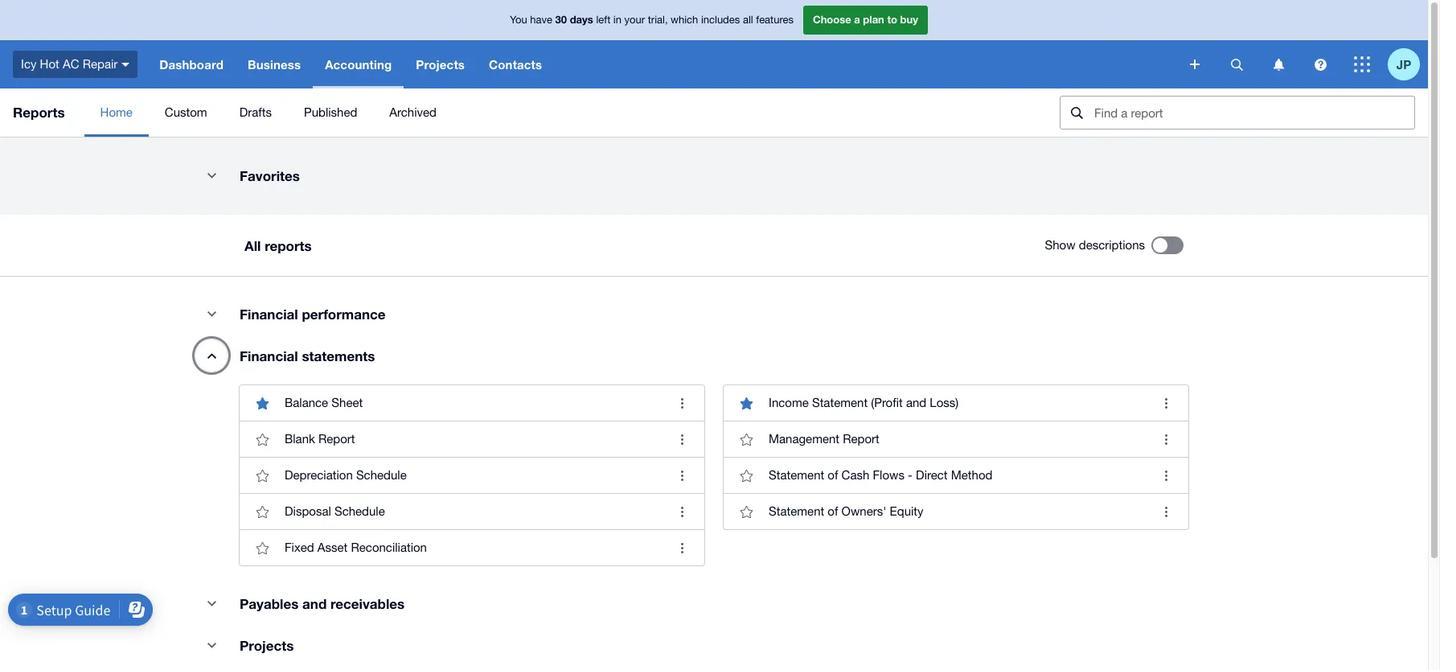 Task type: locate. For each thing, give the bounding box(es) containing it.
favorite image
[[731, 459, 763, 492], [246, 496, 278, 528], [246, 532, 278, 564]]

hot
[[40, 57, 59, 71]]

svg image up "find a report" text field
[[1231, 58, 1243, 70]]

banner containing jp
[[0, 0, 1429, 89]]

depreciation schedule link
[[240, 457, 705, 493]]

svg image
[[1231, 58, 1243, 70], [122, 63, 130, 67]]

financial for financial performance
[[240, 306, 298, 323]]

1 vertical spatial and
[[303, 595, 327, 612]]

expand report group image
[[196, 340, 228, 372]]

fixed asset reconciliation
[[285, 541, 427, 554]]

statement for owners'
[[769, 504, 825, 518]]

published link
[[288, 89, 374, 137]]

you have 30 days left in your trial, which includes all features
[[510, 13, 794, 26]]

fixed asset reconciliation link
[[240, 529, 705, 566]]

0 vertical spatial and
[[907, 396, 927, 410]]

a
[[855, 13, 861, 26]]

0 vertical spatial favorite image
[[731, 459, 763, 492]]

favorite image for management report
[[731, 423, 763, 455]]

of left owners'
[[828, 504, 839, 518]]

statement of cash flows - direct method link
[[724, 457, 1189, 493]]

and right payables
[[303, 595, 327, 612]]

schedule up fixed asset reconciliation
[[335, 504, 385, 518]]

report for blank report
[[319, 432, 355, 446]]

all
[[743, 14, 754, 26]]

1 vertical spatial statement
[[769, 468, 825, 482]]

show descriptions
[[1046, 238, 1146, 252]]

to
[[888, 13, 898, 26]]

schedule for disposal schedule
[[335, 504, 385, 518]]

favorite image inside "disposal schedule" link
[[246, 496, 278, 528]]

income
[[769, 396, 809, 410]]

schedule for depreciation schedule
[[356, 468, 407, 482]]

report down income statement (profit and loss)
[[843, 432, 880, 446]]

favorite image
[[246, 423, 278, 455], [731, 423, 763, 455], [246, 459, 278, 492], [731, 496, 763, 528]]

favorite image for blank report
[[246, 423, 278, 455]]

of
[[828, 468, 839, 482], [828, 504, 839, 518]]

ac
[[63, 57, 79, 71]]

0 vertical spatial projects
[[416, 57, 465, 72]]

left
[[597, 14, 611, 26]]

icy
[[21, 57, 37, 71]]

you
[[510, 14, 528, 26]]

1 collapse report group image from the top
[[196, 159, 228, 191]]

favorite image inside the management report link
[[731, 423, 763, 455]]

0 vertical spatial of
[[828, 468, 839, 482]]

choose
[[813, 13, 852, 26]]

icy hot ac repair button
[[0, 40, 147, 89]]

0 vertical spatial schedule
[[356, 468, 407, 482]]

0 horizontal spatial and
[[303, 595, 327, 612]]

0 vertical spatial more options image
[[1151, 387, 1183, 419]]

1 vertical spatial schedule
[[335, 504, 385, 518]]

financial
[[240, 306, 298, 323], [240, 348, 298, 364]]

svg image
[[1355, 56, 1371, 72], [1274, 58, 1284, 70], [1315, 58, 1327, 70], [1191, 60, 1200, 69]]

payables
[[240, 595, 299, 612]]

favorite image inside fixed asset reconciliation link
[[246, 532, 278, 564]]

2 vertical spatial statement
[[769, 504, 825, 518]]

dashboard
[[160, 57, 224, 72]]

blank
[[285, 432, 315, 446]]

archived link
[[374, 89, 453, 137]]

buy
[[901, 13, 919, 26]]

1 horizontal spatial report
[[843, 432, 880, 446]]

home link
[[84, 89, 149, 137]]

financial up financial statements on the left bottom of the page
[[240, 306, 298, 323]]

svg image right repair
[[122, 63, 130, 67]]

of left cash
[[828, 468, 839, 482]]

includes
[[702, 14, 740, 26]]

favorite image down remove favorite image
[[731, 459, 763, 492]]

1 financial from the top
[[240, 306, 298, 323]]

and left loss)
[[907, 396, 927, 410]]

financial statements
[[240, 348, 375, 364]]

2 of from the top
[[828, 504, 839, 518]]

report for management report
[[843, 432, 880, 446]]

fixed
[[285, 541, 314, 554]]

0 vertical spatial collapse report group image
[[196, 159, 228, 191]]

menu
[[84, 89, 1048, 137]]

favorite image for statement of owners' equity
[[731, 496, 763, 528]]

performance
[[302, 306, 386, 323]]

favorite image left fixed
[[246, 532, 278, 564]]

2 vertical spatial favorite image
[[246, 532, 278, 564]]

income statement (profit and loss)
[[769, 396, 959, 410]]

income statement (profit and loss) link
[[724, 385, 1189, 421]]

2 collapse report group image from the top
[[196, 587, 228, 620]]

1 report from the left
[[319, 432, 355, 446]]

business button
[[236, 40, 313, 89]]

favorite image left the disposal
[[246, 496, 278, 528]]

projects up archived
[[416, 57, 465, 72]]

show
[[1046, 238, 1076, 252]]

3 collapse report group image from the top
[[196, 629, 228, 661]]

more options image for depreciation schedule
[[666, 459, 698, 492]]

accounting
[[325, 57, 392, 72]]

2 financial from the top
[[240, 348, 298, 364]]

schedule up disposal schedule
[[356, 468, 407, 482]]

financial up remove favorite icon
[[240, 348, 298, 364]]

more options image for blank report
[[666, 423, 698, 455]]

favorite image inside 'statement of owners' equity' link
[[731, 496, 763, 528]]

more options image inside blank report link
[[666, 423, 698, 455]]

favorite image inside statement of cash flows - direct method link
[[731, 459, 763, 492]]

0 horizontal spatial svg image
[[122, 63, 130, 67]]

banner
[[0, 0, 1429, 89]]

collapse report group image for projects
[[196, 629, 228, 661]]

1 horizontal spatial projects
[[416, 57, 465, 72]]

navigation containing dashboard
[[147, 40, 1179, 89]]

statement
[[813, 396, 868, 410], [769, 468, 825, 482], [769, 504, 825, 518]]

1 vertical spatial collapse report group image
[[196, 587, 228, 620]]

reconciliation
[[351, 541, 427, 554]]

1 vertical spatial more options image
[[666, 423, 698, 455]]

collapse report group image for payables and receivables
[[196, 587, 228, 620]]

asset
[[318, 541, 348, 554]]

(profit
[[872, 396, 903, 410]]

schedule
[[356, 468, 407, 482], [335, 504, 385, 518]]

management
[[769, 432, 840, 446]]

more options image inside depreciation schedule link
[[666, 459, 698, 492]]

features
[[757, 14, 794, 26]]

more options image inside the management report link
[[1151, 423, 1183, 455]]

1 horizontal spatial more options image
[[1151, 387, 1183, 419]]

2 report from the left
[[843, 432, 880, 446]]

drafts link
[[223, 89, 288, 137]]

None field
[[1060, 96, 1416, 130]]

depreciation
[[285, 468, 353, 482]]

svg image inside icy hot ac repair popup button
[[122, 63, 130, 67]]

1 vertical spatial of
[[828, 504, 839, 518]]

0 vertical spatial financial
[[240, 306, 298, 323]]

0 horizontal spatial more options image
[[666, 423, 698, 455]]

blank report
[[285, 432, 355, 446]]

statement for cash
[[769, 468, 825, 482]]

report right blank
[[319, 432, 355, 446]]

custom
[[165, 105, 207, 119]]

report
[[319, 432, 355, 446], [843, 432, 880, 446]]

more options image inside 'statement of owners' equity' link
[[1151, 496, 1183, 528]]

2 vertical spatial collapse report group image
[[196, 629, 228, 661]]

collapse report group image
[[196, 159, 228, 191], [196, 587, 228, 620], [196, 629, 228, 661]]

projects button
[[404, 40, 477, 89]]

collapse report group image
[[196, 298, 228, 330]]

1 horizontal spatial svg image
[[1231, 58, 1243, 70]]

statement down management
[[769, 468, 825, 482]]

projects
[[416, 57, 465, 72], [240, 637, 294, 654]]

favorite image for disposal schedule
[[246, 496, 278, 528]]

more options image
[[1151, 387, 1183, 419], [666, 423, 698, 455]]

remove favorite image
[[731, 387, 763, 419]]

projects down payables
[[240, 637, 294, 654]]

statement up management report at the bottom right
[[813, 396, 868, 410]]

1 horizontal spatial and
[[907, 396, 927, 410]]

balance sheet
[[285, 396, 363, 410]]

and
[[907, 396, 927, 410], [303, 595, 327, 612]]

custom link
[[149, 89, 223, 137]]

balance
[[285, 396, 328, 410]]

more options image for fixed asset reconciliation
[[666, 532, 698, 564]]

0 horizontal spatial report
[[319, 432, 355, 446]]

navigation
[[147, 40, 1179, 89]]

more options image for income statement (profit and loss)
[[1151, 387, 1183, 419]]

your
[[625, 14, 645, 26]]

more options image
[[666, 387, 698, 419], [1151, 423, 1183, 455], [666, 459, 698, 492], [1151, 459, 1183, 492], [666, 496, 698, 528], [1151, 496, 1183, 528], [666, 532, 698, 564]]

descriptions
[[1080, 238, 1146, 252]]

projects inside dropdown button
[[416, 57, 465, 72]]

favorite image inside depreciation schedule link
[[246, 459, 278, 492]]

days
[[570, 13, 594, 26]]

0 horizontal spatial projects
[[240, 637, 294, 654]]

statement left owners'
[[769, 504, 825, 518]]

1 vertical spatial favorite image
[[246, 496, 278, 528]]

disposal
[[285, 504, 331, 518]]

1 of from the top
[[828, 468, 839, 482]]

1 vertical spatial financial
[[240, 348, 298, 364]]



Task type: vqa. For each thing, say whether or not it's contained in the screenshot.
ASSET
yes



Task type: describe. For each thing, give the bounding box(es) containing it.
financial performance
[[240, 306, 386, 323]]

loss)
[[930, 396, 959, 410]]

statement of cash flows - direct method
[[769, 468, 993, 482]]

management report
[[769, 432, 880, 446]]

favorite image for statement of cash flows - direct method
[[731, 459, 763, 492]]

collapse report group image for favorites
[[196, 159, 228, 191]]

icy hot ac repair
[[21, 57, 118, 71]]

management report link
[[724, 421, 1189, 457]]

in
[[614, 14, 622, 26]]

direct
[[916, 468, 948, 482]]

payables and receivables
[[240, 595, 405, 612]]

of for cash
[[828, 468, 839, 482]]

dashboard link
[[147, 40, 236, 89]]

reports
[[13, 104, 65, 121]]

favorites
[[240, 167, 300, 184]]

plan
[[864, 13, 885, 26]]

1 vertical spatial projects
[[240, 637, 294, 654]]

owners'
[[842, 504, 887, 518]]

statements
[[302, 348, 375, 364]]

receivables
[[331, 595, 405, 612]]

reports
[[265, 237, 312, 254]]

navigation inside banner
[[147, 40, 1179, 89]]

published
[[304, 105, 358, 119]]

financial for financial statements
[[240, 348, 298, 364]]

more options image for statement of cash flows - direct method
[[1151, 459, 1183, 492]]

menu containing home
[[84, 89, 1048, 137]]

more options image for statement of owners' equity
[[1151, 496, 1183, 528]]

0 vertical spatial statement
[[813, 396, 868, 410]]

favorite image for fixed asset reconciliation
[[246, 532, 278, 564]]

trial,
[[648, 14, 668, 26]]

have
[[530, 14, 553, 26]]

archived
[[390, 105, 437, 119]]

-
[[908, 468, 913, 482]]

of for owners'
[[828, 504, 839, 518]]

statement of owners' equity link
[[724, 493, 1189, 529]]

contacts
[[489, 57, 542, 72]]

favorite image for depreciation schedule
[[246, 459, 278, 492]]

equity
[[890, 504, 924, 518]]

more options image for management report
[[1151, 423, 1183, 455]]

all
[[245, 237, 261, 254]]

Find a report text field
[[1093, 97, 1415, 129]]

disposal schedule
[[285, 504, 385, 518]]

jp
[[1397, 57, 1412, 71]]

statement of owners' equity
[[769, 504, 924, 518]]

jp button
[[1389, 40, 1429, 89]]

balance sheet link
[[240, 385, 705, 421]]

accounting button
[[313, 40, 404, 89]]

sheet
[[332, 396, 363, 410]]

repair
[[83, 57, 118, 71]]

flows
[[873, 468, 905, 482]]

30
[[556, 13, 567, 26]]

method
[[952, 468, 993, 482]]

disposal schedule link
[[240, 493, 705, 529]]

more options image for disposal schedule
[[666, 496, 698, 528]]

which
[[671, 14, 699, 26]]

cash
[[842, 468, 870, 482]]

depreciation schedule
[[285, 468, 407, 482]]

home
[[100, 105, 133, 119]]

and inside the 'income statement (profit and loss)' link
[[907, 396, 927, 410]]

drafts
[[239, 105, 272, 119]]

remove favorite image
[[246, 387, 278, 419]]

contacts button
[[477, 40, 555, 89]]

choose a plan to buy
[[813, 13, 919, 26]]

business
[[248, 57, 301, 72]]

all reports
[[245, 237, 312, 254]]

blank report link
[[240, 421, 705, 457]]

more options image for balance sheet
[[666, 387, 698, 419]]



